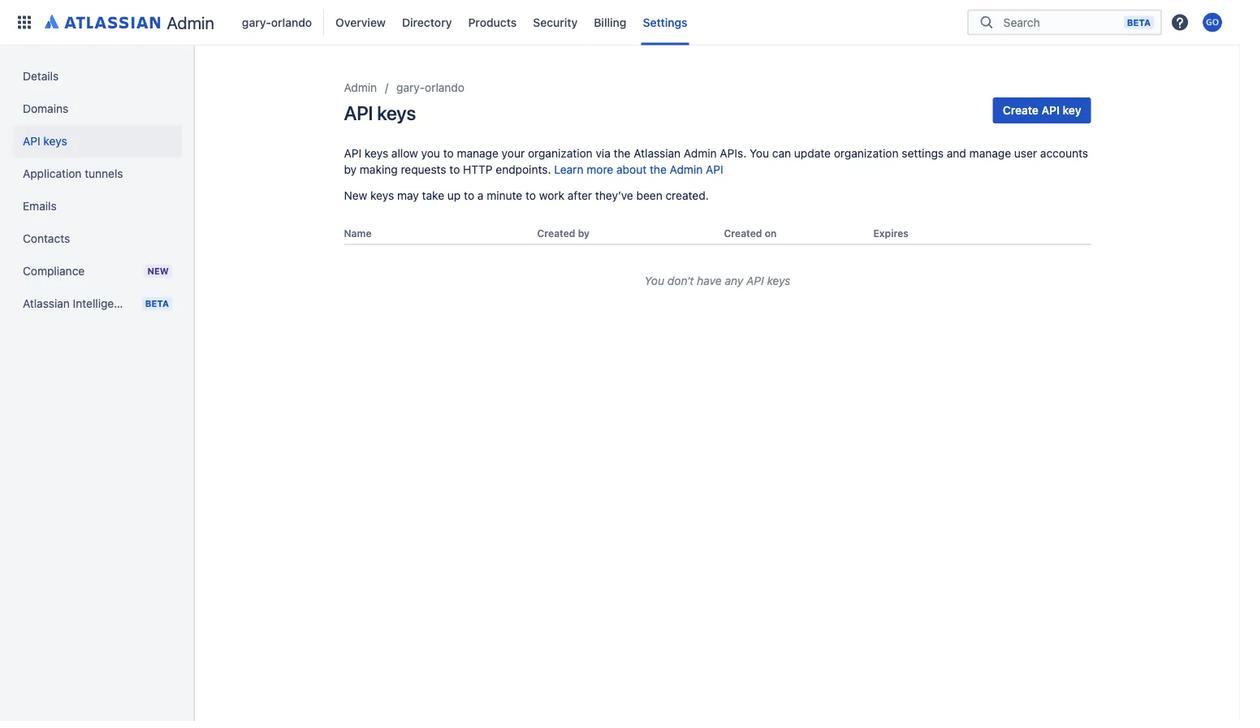 Task type: locate. For each thing, give the bounding box(es) containing it.
name
[[344, 228, 372, 239]]

1 horizontal spatial manage
[[969, 147, 1011, 160]]

toggle navigation image
[[179, 65, 214, 97]]

0 horizontal spatial orlando
[[271, 15, 312, 29]]

2 organization from the left
[[834, 147, 899, 160]]

emails
[[23, 199, 57, 213]]

to
[[443, 147, 454, 160], [449, 163, 460, 176], [464, 189, 474, 202], [526, 189, 536, 202]]

1 horizontal spatial created
[[724, 228, 762, 239]]

via
[[596, 147, 611, 160]]

admin link up details "link"
[[39, 9, 221, 35]]

1 horizontal spatial you
[[750, 147, 769, 160]]

1 vertical spatial api keys
[[23, 134, 67, 148]]

beta
[[145, 298, 169, 309]]

orlando for the bottom gary-orlando link
[[425, 81, 465, 94]]

beta
[[1127, 17, 1151, 28]]

orlando
[[271, 15, 312, 29], [425, 81, 465, 94]]

gary-orlando
[[242, 15, 312, 29], [396, 81, 465, 94]]

details link
[[13, 60, 182, 93]]

0 horizontal spatial by
[[344, 163, 357, 176]]

0 vertical spatial gary-
[[242, 15, 271, 29]]

organization
[[528, 147, 593, 160], [834, 147, 899, 160]]

directory link
[[397, 9, 457, 35]]

new
[[344, 189, 367, 202], [147, 266, 169, 277]]

the up about
[[614, 147, 631, 160]]

gary-orlando link
[[237, 9, 317, 35], [396, 78, 465, 97]]

settings
[[643, 15, 688, 29]]

you left don't
[[645, 274, 664, 288]]

1 horizontal spatial new
[[344, 189, 367, 202]]

manage right and
[[969, 147, 1011, 160]]

admin down overview link
[[344, 81, 377, 94]]

1 horizontal spatial orlando
[[425, 81, 465, 94]]

2 manage from the left
[[969, 147, 1011, 160]]

api
[[344, 102, 373, 124], [1042, 104, 1060, 117], [23, 134, 40, 148], [344, 147, 362, 160], [706, 163, 723, 176], [746, 274, 764, 288]]

the right about
[[650, 163, 667, 176]]

1 vertical spatial atlassian
[[23, 297, 70, 310]]

compliance
[[23, 264, 85, 278]]

manage up http on the left top of page
[[457, 147, 499, 160]]

by down after
[[578, 228, 590, 239]]

api keys
[[344, 102, 416, 124], [23, 134, 67, 148]]

overview
[[336, 15, 386, 29]]

organization right 'update'
[[834, 147, 899, 160]]

0 vertical spatial you
[[750, 147, 769, 160]]

api keys allow you to manage your organization via the atlassian admin apis. you can update organization settings and manage user accounts by making requests to http endpoints.
[[344, 147, 1088, 176]]

0 vertical spatial atlassian
[[634, 147, 681, 160]]

keys up the making
[[365, 147, 388, 160]]

more
[[587, 163, 613, 176]]

expires
[[873, 228, 909, 239]]

by inside api keys allow you to manage your organization via the atlassian admin apis. you can update organization settings and manage user accounts by making requests to http endpoints.
[[344, 163, 357, 176]]

1 vertical spatial by
[[578, 228, 590, 239]]

admin
[[167, 12, 214, 32], [344, 81, 377, 94], [684, 147, 717, 160], [670, 163, 703, 176]]

0 vertical spatial admin link
[[39, 9, 221, 35]]

update
[[794, 147, 831, 160]]

0 vertical spatial new
[[344, 189, 367, 202]]

1 created from the left
[[537, 228, 575, 239]]

learn more about the admin api
[[554, 163, 723, 176]]

gary-
[[242, 15, 271, 29], [396, 81, 425, 94]]

0 horizontal spatial you
[[645, 274, 664, 288]]

about
[[616, 163, 647, 176]]

created by
[[537, 228, 590, 239]]

atlassian
[[634, 147, 681, 160], [23, 297, 70, 310]]

manage
[[457, 147, 499, 160], [969, 147, 1011, 160]]

they've
[[595, 189, 633, 202]]

keys left "may"
[[370, 189, 394, 202]]

allow
[[391, 147, 418, 160]]

domains link
[[13, 93, 182, 125]]

0 horizontal spatial atlassian
[[23, 297, 70, 310]]

create api key
[[1003, 104, 1081, 117]]

gary- inside global navigation element
[[242, 15, 271, 29]]

Search field
[[999, 8, 1124, 37]]

1 horizontal spatial admin link
[[344, 78, 377, 97]]

1 vertical spatial admin link
[[344, 78, 377, 97]]

orlando left overview
[[271, 15, 312, 29]]

application tunnels link
[[13, 158, 182, 190]]

0 horizontal spatial gary-orlando
[[242, 15, 312, 29]]

work
[[539, 189, 564, 202]]

organization up learn on the top
[[528, 147, 593, 160]]

to right you
[[443, 147, 454, 160]]

to left the work
[[526, 189, 536, 202]]

products link
[[463, 9, 522, 35]]

admin link
[[39, 9, 221, 35], [344, 78, 377, 97]]

created down the work
[[537, 228, 575, 239]]

1 horizontal spatial by
[[578, 228, 590, 239]]

admin link down overview link
[[344, 78, 377, 97]]

atlassian intelligence
[[23, 297, 133, 310]]

create api key button
[[993, 97, 1091, 123]]

1 horizontal spatial gary-
[[396, 81, 425, 94]]

1 vertical spatial gary-orlando
[[396, 81, 465, 94]]

you
[[421, 147, 440, 160]]

0 horizontal spatial created
[[537, 228, 575, 239]]

can
[[772, 147, 791, 160]]

intelligence
[[73, 297, 133, 310]]

atlassian down compliance
[[23, 297, 70, 310]]

0 vertical spatial the
[[614, 147, 631, 160]]

admin up toggle navigation image
[[167, 12, 214, 32]]

1 vertical spatial new
[[147, 266, 169, 277]]

you
[[750, 147, 769, 160], [645, 274, 664, 288]]

orlando inside global navigation element
[[271, 15, 312, 29]]

new down the making
[[344, 189, 367, 202]]

requests
[[401, 163, 446, 176]]

orlando up you
[[425, 81, 465, 94]]

take
[[422, 189, 444, 202]]

a
[[477, 189, 484, 202]]

domains
[[23, 102, 68, 115]]

making
[[360, 163, 398, 176]]

don't
[[668, 274, 694, 288]]

key
[[1063, 104, 1081, 117]]

1 vertical spatial the
[[650, 163, 667, 176]]

global navigation element
[[10, 0, 967, 45]]

overview link
[[331, 9, 391, 35]]

minute
[[487, 189, 522, 202]]

atlassian image
[[45, 11, 160, 31], [45, 11, 160, 31]]

created
[[537, 228, 575, 239], [724, 228, 762, 239]]

1 horizontal spatial organization
[[834, 147, 899, 160]]

0 horizontal spatial gary-
[[242, 15, 271, 29]]

0 horizontal spatial admin link
[[39, 9, 221, 35]]

after
[[568, 189, 592, 202]]

the
[[614, 147, 631, 160], [650, 163, 667, 176]]

0 vertical spatial orlando
[[271, 15, 312, 29]]

by left the making
[[344, 163, 357, 176]]

1 horizontal spatial the
[[650, 163, 667, 176]]

orlando for the topmost gary-orlando link
[[271, 15, 312, 29]]

0 horizontal spatial new
[[147, 266, 169, 277]]

1 horizontal spatial gary-orlando
[[396, 81, 465, 94]]

atlassian up learn more about the admin api
[[634, 147, 681, 160]]

to left 'a'
[[464, 189, 474, 202]]

api keys up allow
[[344, 102, 416, 124]]

you left can
[[750, 147, 769, 160]]

0 horizontal spatial the
[[614, 147, 631, 160]]

2 created from the left
[[724, 228, 762, 239]]

0 vertical spatial api keys
[[344, 102, 416, 124]]

api keys down domains
[[23, 134, 67, 148]]

atlassian inside api keys allow you to manage your organization via the atlassian admin apis. you can update organization settings and manage user accounts by making requests to http endpoints.
[[634, 147, 681, 160]]

admin inside global navigation element
[[167, 12, 214, 32]]

0 horizontal spatial manage
[[457, 147, 499, 160]]

may
[[397, 189, 419, 202]]

1 horizontal spatial atlassian
[[634, 147, 681, 160]]

1 horizontal spatial gary-orlando link
[[396, 78, 465, 97]]

contacts link
[[13, 223, 182, 255]]

0 horizontal spatial organization
[[528, 147, 593, 160]]

new up the beta
[[147, 266, 169, 277]]

0 horizontal spatial gary-orlando link
[[237, 9, 317, 35]]

0 vertical spatial by
[[344, 163, 357, 176]]

1 vertical spatial gary-orlando link
[[396, 78, 465, 97]]

api inside "button"
[[1042, 104, 1060, 117]]

created left on
[[724, 228, 762, 239]]

to left http on the left top of page
[[449, 163, 460, 176]]

by
[[344, 163, 357, 176], [578, 228, 590, 239]]

on
[[765, 228, 777, 239]]

http
[[463, 163, 493, 176]]

0 vertical spatial gary-orlando
[[242, 15, 312, 29]]

1 vertical spatial orlando
[[425, 81, 465, 94]]

admin left apis.
[[684, 147, 717, 160]]

keys
[[377, 102, 416, 124], [43, 134, 67, 148], [365, 147, 388, 160], [370, 189, 394, 202], [767, 274, 791, 288]]

1 horizontal spatial api keys
[[344, 102, 416, 124]]

your
[[502, 147, 525, 160]]

1 vertical spatial gary-
[[396, 81, 425, 94]]



Task type: vqa. For each thing, say whether or not it's contained in the screenshot.
bottommost orlando
yes



Task type: describe. For each thing, give the bounding box(es) containing it.
create
[[1003, 104, 1039, 117]]

new for new
[[147, 266, 169, 277]]

you don't have any api keys
[[645, 274, 791, 288]]

created.
[[666, 189, 709, 202]]

tunnels
[[85, 167, 123, 180]]

keys inside api keys allow you to manage your organization via the atlassian admin apis. you can update organization settings and manage user accounts by making requests to http endpoints.
[[365, 147, 388, 160]]

created for created by
[[537, 228, 575, 239]]

billing link
[[589, 9, 631, 35]]

1 organization from the left
[[528, 147, 593, 160]]

and
[[947, 147, 966, 160]]

the inside api keys allow you to manage your organization via the atlassian admin apis. you can update organization settings and manage user accounts by making requests to http endpoints.
[[614, 147, 631, 160]]

gary- for the bottom gary-orlando link
[[396, 81, 425, 94]]

emails link
[[13, 190, 182, 223]]

settings
[[902, 147, 944, 160]]

admin banner
[[0, 0, 1240, 45]]

help icon image
[[1170, 13, 1190, 32]]

appswitcher icon image
[[15, 13, 34, 32]]

gary-orlando inside global navigation element
[[242, 15, 312, 29]]

have
[[697, 274, 722, 288]]

keys up allow
[[377, 102, 416, 124]]

learn
[[554, 163, 584, 176]]

keys right any
[[767, 274, 791, 288]]

admin up created.
[[670, 163, 703, 176]]

directory
[[402, 15, 452, 29]]

1 manage from the left
[[457, 147, 499, 160]]

details
[[23, 69, 59, 83]]

new keys may take up to a minute to work after they've been created.
[[344, 189, 709, 202]]

api keys link
[[13, 125, 182, 158]]

application
[[23, 167, 82, 180]]

endpoints.
[[496, 163, 551, 176]]

api inside api keys allow you to manage your organization via the atlassian admin apis. you can update organization settings and manage user accounts by making requests to http endpoints.
[[344, 147, 362, 160]]

account image
[[1203, 13, 1222, 32]]

gary- for the topmost gary-orlando link
[[242, 15, 271, 29]]

accounts
[[1040, 147, 1088, 160]]

products
[[468, 15, 517, 29]]

0 vertical spatial gary-orlando link
[[237, 9, 317, 35]]

1 vertical spatial you
[[645, 274, 664, 288]]

settings link
[[638, 9, 692, 35]]

learn more about the admin api link
[[554, 163, 723, 176]]

been
[[636, 189, 662, 202]]

security
[[533, 15, 578, 29]]

billing
[[594, 15, 627, 29]]

search icon image
[[977, 14, 997, 30]]

application tunnels
[[23, 167, 123, 180]]

new for new keys may take up to a minute to work after they've been created.
[[344, 189, 367, 202]]

apis.
[[720, 147, 747, 160]]

any
[[725, 274, 743, 288]]

user
[[1014, 147, 1037, 160]]

keys up the application
[[43, 134, 67, 148]]

admin inside api keys allow you to manage your organization via the atlassian admin apis. you can update organization settings and manage user accounts by making requests to http endpoints.
[[684, 147, 717, 160]]

security link
[[528, 9, 582, 35]]

created for created on
[[724, 228, 762, 239]]

up
[[447, 189, 461, 202]]

you inside api keys allow you to manage your organization via the atlassian admin apis. you can update organization settings and manage user accounts by making requests to http endpoints.
[[750, 147, 769, 160]]

created on
[[724, 228, 777, 239]]

contacts
[[23, 232, 70, 245]]

0 horizontal spatial api keys
[[23, 134, 67, 148]]



